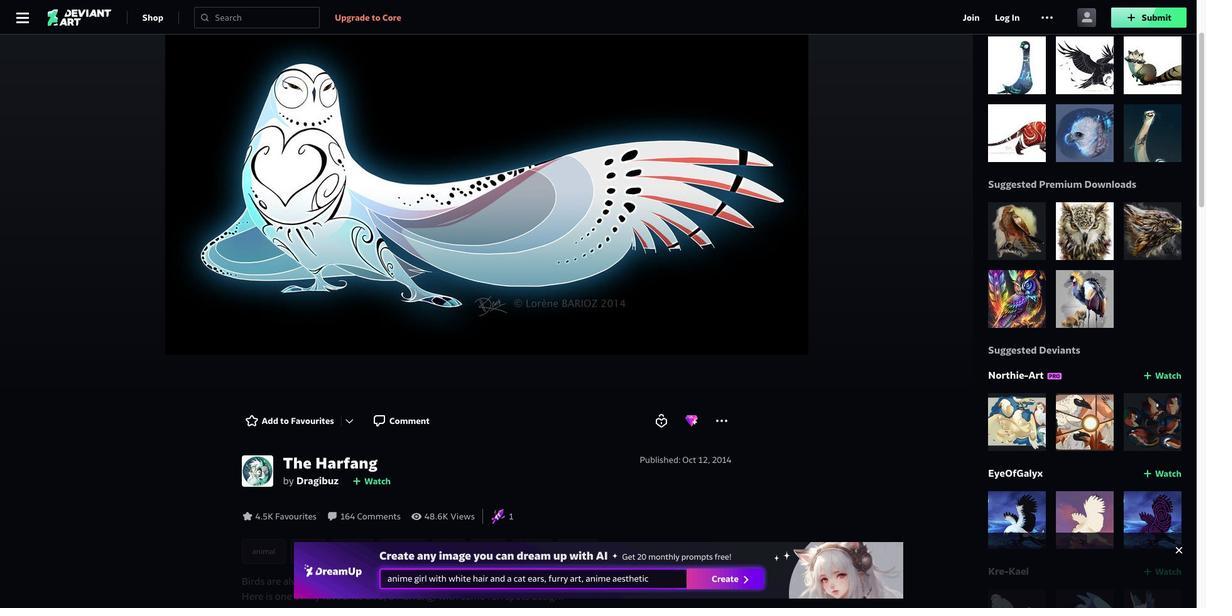 Task type: vqa. For each thing, say whether or not it's contained in the screenshot.
Join
yes



Task type: describe. For each thing, give the bounding box(es) containing it.
by dragibuz
[[283, 475, 339, 487]]

harfang link
[[379, 539, 427, 564]]

in
[[1012, 12, 1020, 23]]

design
[[342, 547, 364, 556]]

1
[[509, 511, 514, 522]]

comment button
[[369, 411, 432, 431]]

published: oct 12, 2014
[[640, 454, 732, 466]]

add to favourites
[[262, 415, 334, 427]]

join
[[963, 12, 980, 23]]

1 button
[[509, 510, 514, 523]]

dragibuz
[[296, 475, 339, 487]]

dreams of the owl spirit image
[[988, 270, 1046, 328]]

harfang
[[390, 547, 417, 556]]

watch up filigree 11656 'image'
[[1155, 468, 1182, 479]]

owl image
[[1056, 202, 1114, 260]]

dragibuz's avatar image
[[242, 456, 273, 487]]

submit button
[[1112, 7, 1187, 27]]

raize 12237 image
[[988, 491, 1046, 549]]

48.6k views
[[425, 511, 475, 522]]

dragibuz link
[[296, 474, 342, 489]]

award a badge image
[[684, 413, 699, 429]]

oct
[[682, 454, 697, 466]]

anarion ap sheet image
[[1124, 393, 1182, 451]]

shop link
[[142, 7, 163, 27]]

crow style image
[[1056, 36, 1114, 94]]

kanagawa image
[[1124, 589, 1182, 608]]

advent stryx 1 image
[[988, 589, 1046, 608]]

falcon image
[[988, 202, 1046, 260]]

effray
[[568, 547, 588, 556]]

red panda style ~ image
[[1124, 0, 1182, 26]]

the eagle image
[[1124, 202, 1182, 260]]

add
[[262, 415, 278, 427]]

submit
[[1142, 12, 1172, 23]]

white link
[[512, 539, 553, 564]]

watch button up filigree 11656 'image'
[[1143, 466, 1182, 481]]

the
[[283, 454, 312, 473]]

october 12, 2014 at 2:58 pm cdt element
[[682, 454, 732, 466]]

1 vertical spatial favourites
[[275, 511, 317, 522]]

core pro member image
[[1047, 372, 1063, 380]]

mawhero ap sheet image
[[1056, 393, 1114, 451]]

Search text field
[[215, 11, 314, 24]]

views
[[451, 511, 475, 522]]

watch up comments
[[364, 476, 391, 487]]

the harfang
[[283, 454, 378, 473]]

bird link
[[291, 539, 326, 564]]

upgrade
[[335, 12, 370, 23]]

add to favourites button
[[242, 411, 337, 431]]

harfang
[[315, 454, 378, 473]]

watch up the kanagawa "image"
[[1155, 566, 1182, 577]]

spot
[[482, 547, 496, 556]]



Task type: locate. For each thing, give the bounding box(es) containing it.
comment
[[389, 415, 430, 427]]

join link
[[963, 10, 980, 25]]

ferret style image
[[1124, 104, 1182, 162]]

0 vertical spatial suggested
[[988, 178, 1037, 190]]

suggested deviants
[[988, 344, 1081, 356]]

to
[[372, 12, 381, 23], [280, 415, 289, 427]]

watch
[[1155, 370, 1182, 381], [1155, 468, 1182, 479], [364, 476, 391, 487], [1155, 566, 1182, 577]]

shop
[[142, 12, 163, 23]]

to left core at top
[[372, 12, 381, 23]]

suggested premium downloads
[[988, 178, 1137, 190]]

watch button up the kanagawa "image"
[[1143, 564, 1182, 579]]

design link
[[331, 539, 374, 564]]

suggested for suggested premium downloads
[[988, 178, 1037, 190]]

the tiger image
[[988, 104, 1046, 162]]

the harfang image
[[165, 0, 808, 355]]

watch up anarion ap sheet image
[[1155, 370, 1182, 381]]

1 vertical spatial suggested
[[988, 344, 1037, 356]]

premium
[[1039, 178, 1082, 190]]

4.5k favourites
[[255, 511, 317, 522]]

raccoon style image
[[1124, 36, 1182, 94]]

0 horizontal spatial to
[[280, 415, 289, 427]]

164 comments
[[340, 511, 401, 522]]

suggested
[[988, 178, 1037, 190], [988, 344, 1037, 356]]

suggested up falcon image
[[988, 178, 1037, 190]]

watch button down harfang
[[352, 474, 391, 489]]

to right add in the bottom of the page
[[280, 415, 289, 427]]

harpy eagle style image
[[1056, 104, 1114, 162]]

published:
[[640, 454, 681, 466]]

birb sketches image
[[988, 393, 1046, 451]]

owl
[[443, 547, 455, 556]]

watch button up anarion ap sheet image
[[1143, 368, 1182, 383]]

animal
[[252, 547, 275, 556]]

crowned crane image
[[1056, 270, 1114, 328]]

0 vertical spatial favourites
[[291, 415, 334, 427]]

by
[[283, 475, 294, 487]]

0 vertical spatial to
[[372, 12, 381, 23]]

deviants
[[1039, 344, 1081, 356]]

4.5k
[[255, 511, 273, 522]]

snow leopard style image
[[1056, 0, 1114, 26]]

upgrade to core
[[335, 12, 401, 23]]

log
[[995, 12, 1010, 23]]

to for upgrade
[[372, 12, 381, 23]]

bird
[[302, 547, 315, 556]]

2 suggested from the top
[[988, 344, 1037, 356]]

white
[[523, 547, 542, 556]]

watch button
[[1143, 368, 1182, 383], [1143, 466, 1182, 481], [352, 474, 391, 489], [1143, 564, 1182, 579]]

comments
[[357, 511, 401, 522]]

suggested for suggested deviants
[[988, 344, 1037, 356]]

hype: you got hyped up! (1) image
[[490, 508, 507, 525]]

quetzal style image
[[988, 0, 1046, 26]]

downloads
[[1085, 178, 1137, 190]]

spot link
[[471, 539, 507, 564]]

bazel 9736 image
[[1056, 491, 1114, 549]]

2014
[[712, 454, 732, 466]]

banner containing shop
[[0, 0, 1197, 35]]

48.6k
[[425, 511, 448, 522]]

banner
[[0, 0, 1197, 35]]

favourites right 4.5k
[[275, 511, 317, 522]]

to for add
[[280, 415, 289, 427]]

1 suggested from the top
[[988, 178, 1037, 190]]

owl link
[[432, 539, 466, 564]]

animal link
[[242, 539, 286, 564]]

effray link
[[558, 539, 599, 564]]

1 horizontal spatial to
[[372, 12, 381, 23]]

to inside button
[[280, 415, 289, 427]]

12,
[[698, 454, 710, 466]]

favourites
[[291, 415, 334, 427], [275, 511, 317, 522]]

to inside "link"
[[372, 12, 381, 23]]

suggested left deviants
[[988, 344, 1037, 356]]

lucca 9815 image
[[1056, 589, 1114, 608]]

filigree 11656 image
[[1124, 491, 1182, 549]]

164
[[340, 511, 355, 522]]

log in
[[995, 12, 1020, 23]]

favourites right add in the bottom of the page
[[291, 415, 334, 427]]

upgrade to core link
[[335, 10, 401, 25]]

alien pigeon image
[[988, 36, 1046, 94]]

1 vertical spatial to
[[280, 415, 289, 427]]

core
[[382, 12, 401, 23]]

log in link
[[995, 10, 1020, 25]]

favourites inside button
[[291, 415, 334, 427]]



